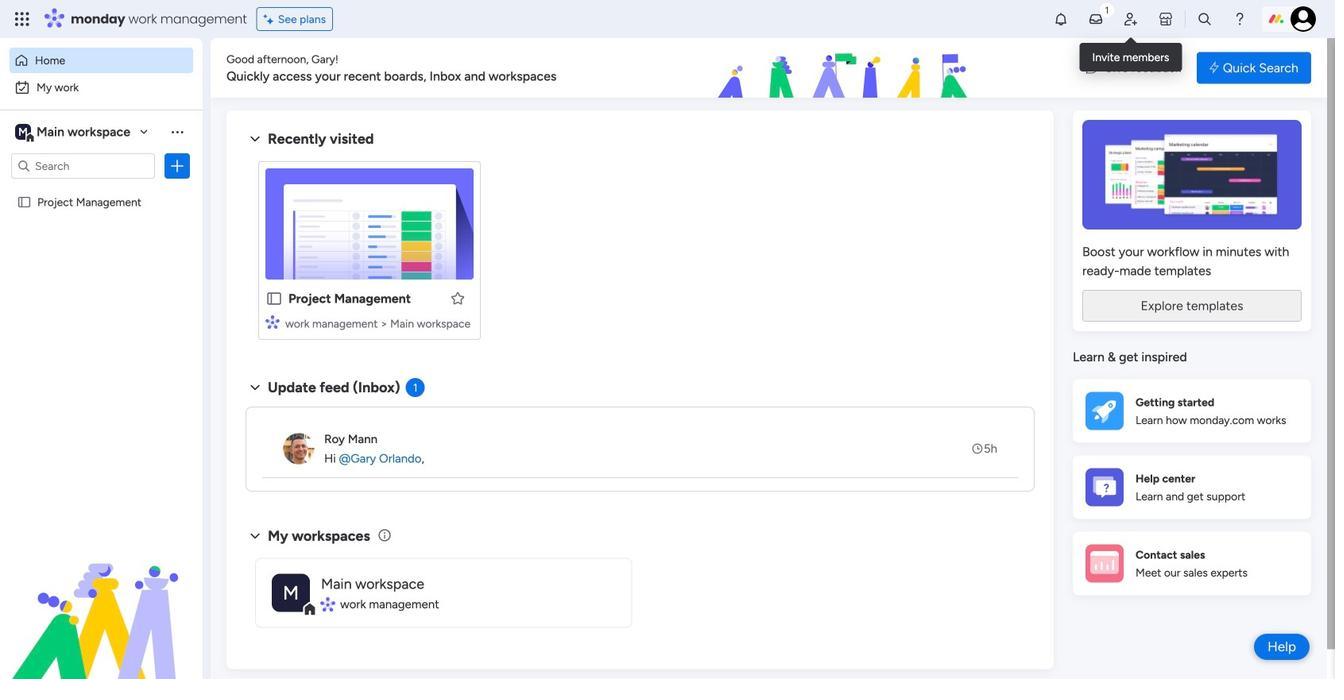 Task type: locate. For each thing, give the bounding box(es) containing it.
0 vertical spatial lottie animation image
[[624, 38, 1070, 99]]

1 vertical spatial lottie animation image
[[0, 519, 203, 680]]

1 horizontal spatial workspace image
[[272, 575, 310, 613]]

templates image image
[[1088, 120, 1298, 230]]

lottie animation element
[[624, 38, 1070, 99], [0, 519, 203, 680]]

workspace image
[[15, 123, 31, 141], [272, 575, 310, 613]]

1 vertical spatial public board image
[[266, 290, 283, 308]]

option
[[10, 48, 193, 73], [10, 75, 193, 100], [0, 188, 203, 191]]

public board image
[[17, 195, 32, 210], [266, 290, 283, 308]]

1 horizontal spatial lottie animation element
[[624, 38, 1070, 99]]

0 horizontal spatial public board image
[[17, 195, 32, 210]]

0 horizontal spatial lottie animation element
[[0, 519, 203, 680]]

help center element
[[1073, 456, 1312, 520]]

close update feed (inbox) image
[[246, 378, 265, 398]]

0 vertical spatial option
[[10, 48, 193, 73]]

1 vertical spatial option
[[10, 75, 193, 100]]

v2 bolt switch image
[[1210, 59, 1220, 77]]

1 vertical spatial workspace image
[[272, 575, 310, 613]]

monday marketplace image
[[1159, 11, 1174, 27]]

1 image
[[1100, 1, 1115, 19]]

1 horizontal spatial lottie animation image
[[624, 38, 1070, 99]]

workspace selection element
[[15, 122, 133, 143]]

list box
[[0, 186, 203, 431]]

1 horizontal spatial public board image
[[266, 290, 283, 308]]

0 vertical spatial workspace image
[[15, 123, 31, 141]]

0 vertical spatial public board image
[[17, 195, 32, 210]]

1 element
[[406, 378, 425, 398]]

notifications image
[[1054, 11, 1069, 27]]

lottie animation image
[[624, 38, 1070, 99], [0, 519, 203, 680]]

contact sales element
[[1073, 532, 1312, 596]]

options image
[[169, 158, 185, 174]]



Task type: vqa. For each thing, say whether or not it's contained in the screenshot.
Workspace image
yes



Task type: describe. For each thing, give the bounding box(es) containing it.
invite members image
[[1124, 11, 1139, 27]]

0 horizontal spatial workspace image
[[15, 123, 31, 141]]

close recently visited image
[[246, 130, 265, 149]]

select product image
[[14, 11, 30, 27]]

update feed image
[[1089, 11, 1104, 27]]

help image
[[1232, 11, 1248, 27]]

search everything image
[[1198, 11, 1213, 27]]

Search in workspace field
[[33, 157, 133, 175]]

add to favorites image
[[450, 291, 466, 307]]

see plans image
[[264, 10, 278, 28]]

0 vertical spatial lottie animation element
[[624, 38, 1070, 99]]

roy mann image
[[283, 433, 315, 465]]

close my workspaces image
[[246, 527, 265, 546]]

v2 user feedback image
[[1086, 59, 1098, 77]]

1 vertical spatial lottie animation element
[[0, 519, 203, 680]]

workspace options image
[[169, 124, 185, 140]]

2 vertical spatial option
[[0, 188, 203, 191]]

getting started element
[[1073, 380, 1312, 443]]

0 horizontal spatial lottie animation image
[[0, 519, 203, 680]]

gary orlando image
[[1291, 6, 1317, 32]]



